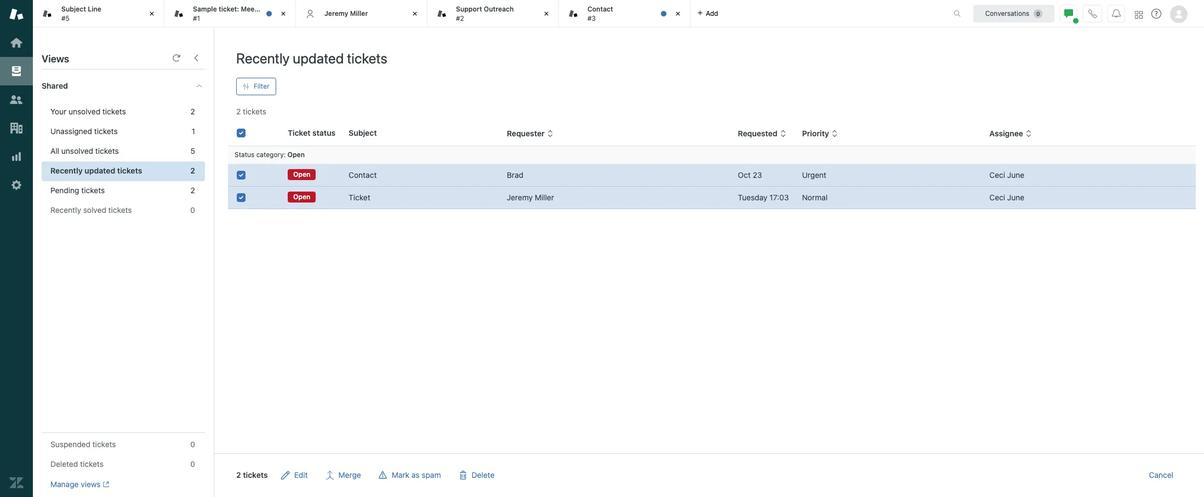Task type: vqa. For each thing, say whether or not it's contained in the screenshot.


Task type: describe. For each thing, give the bounding box(es) containing it.
recently for 2
[[50, 166, 83, 175]]

filter button
[[236, 78, 276, 95]]

5
[[190, 146, 195, 156]]

unsolved for all
[[61, 146, 93, 156]]

manage views link
[[50, 480, 109, 490]]

subject line #5
[[61, 5, 101, 22]]

tickets up the views
[[80, 460, 104, 469]]

jeremy inside now showing 2 tickets region
[[507, 193, 533, 202]]

meet
[[241, 5, 257, 13]]

merge
[[339, 471, 361, 480]]

button displays agent's chat status as online. image
[[1065, 9, 1073, 18]]

manage
[[50, 480, 79, 490]]

get help image
[[1152, 9, 1162, 19]]

#3
[[588, 14, 596, 22]]

jeremy miller inside tab
[[325, 9, 368, 17]]

close image for contact
[[673, 8, 684, 19]]

priority
[[802, 129, 829, 138]]

notifications image
[[1112, 9, 1121, 18]]

category:
[[256, 151, 286, 159]]

unassigned tickets
[[50, 127, 118, 136]]

pending
[[50, 186, 79, 195]]

ticket
[[271, 5, 289, 13]]

ticket for ticket
[[349, 193, 370, 202]]

tuesday
[[738, 193, 768, 202]]

tab containing sample ticket: meet the ticket
[[164, 0, 296, 27]]

contact #3
[[588, 5, 613, 22]]

close image for subject line
[[146, 8, 157, 19]]

1
[[192, 127, 195, 136]]

tickets down unassigned tickets
[[95, 146, 119, 156]]

oct 23
[[738, 170, 762, 180]]

tab containing support outreach
[[428, 0, 559, 27]]

shared button
[[33, 70, 185, 103]]

suspended
[[50, 440, 90, 450]]

line
[[88, 5, 101, 13]]

brad
[[507, 170, 524, 180]]

ceci for urgent
[[990, 170, 1005, 180]]

17:03
[[770, 193, 789, 202]]

now showing 2 tickets region
[[214, 117, 1204, 498]]

the
[[259, 5, 269, 13]]

spam
[[422, 471, 441, 480]]

edit
[[294, 471, 308, 480]]

miller inside now showing 2 tickets region
[[535, 193, 554, 202]]

jeremy inside tab
[[325, 9, 348, 17]]

zendesk image
[[9, 476, 24, 491]]

tickets right the solved
[[108, 206, 132, 215]]

row containing ticket
[[228, 187, 1196, 209]]

support outreach #2
[[456, 5, 514, 22]]

open for ticket
[[293, 193, 310, 201]]

2 for recently updated tickets
[[190, 166, 195, 175]]

conversations button
[[974, 5, 1055, 22]]

solved
[[83, 206, 106, 215]]

pending tickets
[[50, 186, 105, 195]]

views
[[42, 53, 69, 65]]

refresh views pane image
[[172, 54, 181, 62]]

views
[[81, 480, 101, 490]]

conversations
[[985, 9, 1030, 17]]

#5
[[61, 14, 70, 22]]

organizations image
[[9, 121, 24, 135]]

tabs tab list
[[33, 0, 942, 27]]

zendesk products image
[[1135, 11, 1143, 18]]

0 vertical spatial recently updated tickets
[[236, 50, 388, 66]]

sample
[[193, 5, 217, 13]]

assignee
[[990, 129, 1023, 138]]

unassigned
[[50, 127, 92, 136]]

jeremy miller tab
[[296, 0, 428, 27]]

support
[[456, 5, 482, 13]]

1 2 tickets from the top
[[236, 107, 266, 116]]

ticket status
[[288, 128, 336, 138]]

requested button
[[738, 129, 786, 139]]

mark as spam button
[[370, 465, 450, 487]]

mark as spam
[[392, 471, 441, 480]]

tuesday 17:03
[[738, 193, 789, 202]]

delete button
[[450, 465, 503, 487]]

#2
[[456, 14, 464, 22]]

get started image
[[9, 36, 24, 50]]

cancel
[[1149, 471, 1174, 480]]

#1
[[193, 14, 200, 22]]

tab containing contact
[[559, 0, 691, 27]]

close image inside jeremy miller tab
[[410, 8, 420, 19]]



Task type: locate. For each thing, give the bounding box(es) containing it.
reporting image
[[9, 150, 24, 164]]

1 close image from the left
[[146, 8, 157, 19]]

recently for 0
[[50, 206, 81, 215]]

1 ceci june from the top
[[990, 170, 1025, 180]]

june for normal
[[1008, 193, 1025, 202]]

admin image
[[9, 178, 24, 192]]

ceci june
[[990, 170, 1025, 180], [990, 193, 1025, 202]]

suspended tickets
[[50, 440, 116, 450]]

status category: open
[[235, 151, 305, 159]]

1 horizontal spatial recently updated tickets
[[236, 50, 388, 66]]

2 row from the top
[[228, 187, 1196, 209]]

add
[[706, 9, 718, 17]]

subject up #5
[[61, 5, 86, 13]]

requester button
[[507, 129, 554, 139]]

0 vertical spatial miller
[[350, 9, 368, 17]]

0 horizontal spatial ticket
[[288, 128, 311, 138]]

2 tickets inside region
[[236, 471, 268, 480]]

2 vertical spatial 0
[[190, 460, 195, 469]]

0 horizontal spatial miller
[[350, 9, 368, 17]]

merge button
[[317, 465, 370, 487]]

jeremy miller inside now showing 2 tickets region
[[507, 193, 554, 202]]

0 horizontal spatial updated
[[85, 166, 115, 175]]

tickets up 'deleted tickets'
[[93, 440, 116, 450]]

1 vertical spatial jeremy miller
[[507, 193, 554, 202]]

1 vertical spatial 2 tickets
[[236, 471, 268, 480]]

ceci june for normal
[[990, 193, 1025, 202]]

close image
[[278, 8, 289, 19], [673, 8, 684, 19]]

0 for recently solved tickets
[[190, 206, 195, 215]]

requested
[[738, 129, 778, 138]]

0 for suspended tickets
[[190, 440, 195, 450]]

2 2 tickets from the top
[[236, 471, 268, 480]]

1 horizontal spatial ticket
[[349, 193, 370, 202]]

2 ceci june from the top
[[990, 193, 1025, 202]]

1 tab from the left
[[33, 0, 164, 27]]

requester
[[507, 129, 545, 138]]

close image for sample ticket: meet the ticket
[[278, 8, 289, 19]]

1 vertical spatial unsolved
[[61, 146, 93, 156]]

0 vertical spatial ceci june
[[990, 170, 1025, 180]]

miller inside tab
[[350, 9, 368, 17]]

close image left #3
[[541, 8, 552, 19]]

2 inside region
[[236, 471, 241, 480]]

0 vertical spatial updated
[[293, 50, 344, 66]]

your unsolved tickets
[[50, 107, 126, 116]]

views image
[[9, 64, 24, 78]]

0 vertical spatial 2 tickets
[[236, 107, 266, 116]]

2 tickets down the filter button
[[236, 107, 266, 116]]

ticket left status
[[288, 128, 311, 138]]

recently
[[236, 50, 290, 66], [50, 166, 83, 175], [50, 206, 81, 215]]

0 for deleted tickets
[[190, 460, 195, 469]]

contact inside tabs tab list
[[588, 5, 613, 13]]

ceci
[[990, 170, 1005, 180], [990, 193, 1005, 202]]

add button
[[691, 0, 725, 27]]

contact up ticket link
[[349, 170, 377, 180]]

1 vertical spatial ticket
[[349, 193, 370, 202]]

ticket:
[[219, 5, 239, 13]]

0 vertical spatial subject
[[61, 5, 86, 13]]

shared
[[42, 81, 68, 90]]

manage views
[[50, 480, 101, 490]]

0 horizontal spatial jeremy miller
[[325, 9, 368, 17]]

2 for your unsolved tickets
[[191, 107, 195, 116]]

2 tickets left edit button
[[236, 471, 268, 480]]

contact inside now showing 2 tickets region
[[349, 170, 377, 180]]

close image for support outreach
[[541, 8, 552, 19]]

3 close image from the left
[[541, 8, 552, 19]]

0
[[190, 206, 195, 215], [190, 440, 195, 450], [190, 460, 195, 469]]

unsolved for your
[[69, 107, 100, 116]]

recently up filter
[[236, 50, 290, 66]]

1 0 from the top
[[190, 206, 195, 215]]

2 0 from the top
[[190, 440, 195, 450]]

row containing contact
[[228, 164, 1196, 187]]

row
[[228, 164, 1196, 187], [228, 187, 1196, 209]]

0 vertical spatial unsolved
[[69, 107, 100, 116]]

1 horizontal spatial miller
[[535, 193, 554, 202]]

all
[[50, 146, 59, 156]]

ticket link
[[349, 192, 370, 203]]

deleted
[[50, 460, 78, 469]]

1 vertical spatial open
[[293, 171, 310, 179]]

close image left #1
[[146, 8, 157, 19]]

recently solved tickets
[[50, 206, 132, 215]]

oct
[[738, 170, 751, 180]]

your
[[50, 107, 66, 116]]

recently down "pending"
[[50, 206, 81, 215]]

sample ticket: meet the ticket #1
[[193, 5, 289, 22]]

assignee button
[[990, 129, 1032, 139]]

tickets down the filter button
[[243, 107, 266, 116]]

2 close image from the left
[[673, 8, 684, 19]]

2 close image from the left
[[410, 8, 420, 19]]

ticket
[[288, 128, 311, 138], [349, 193, 370, 202]]

0 horizontal spatial subject
[[61, 5, 86, 13]]

outreach
[[484, 5, 514, 13]]

as
[[412, 471, 420, 480]]

1 horizontal spatial close image
[[410, 8, 420, 19]]

tickets down shared "dropdown button"
[[102, 107, 126, 116]]

delete
[[472, 471, 495, 480]]

2 vertical spatial recently
[[50, 206, 81, 215]]

1 vertical spatial recently updated tickets
[[50, 166, 142, 175]]

0 horizontal spatial close image
[[146, 8, 157, 19]]

2 tab from the left
[[164, 0, 296, 27]]

close image left add 'popup button' at the top of page
[[673, 8, 684, 19]]

unsolved
[[69, 107, 100, 116], [61, 146, 93, 156]]

0 vertical spatial jeremy miller
[[325, 9, 368, 17]]

zendesk support image
[[9, 7, 24, 21]]

1 horizontal spatial jeremy miller
[[507, 193, 554, 202]]

status
[[235, 151, 255, 159]]

tickets down all unsolved tickets
[[117, 166, 142, 175]]

1 vertical spatial miller
[[535, 193, 554, 202]]

subject inside now showing 2 tickets region
[[349, 128, 377, 138]]

edit button
[[272, 465, 317, 487]]

recently updated tickets
[[236, 50, 388, 66], [50, 166, 142, 175]]

0 vertical spatial 0
[[190, 206, 195, 215]]

main element
[[0, 0, 33, 498]]

status
[[312, 128, 336, 138]]

tickets down the your unsolved tickets
[[94, 127, 118, 136]]

deleted tickets
[[50, 460, 104, 469]]

ticket for ticket status
[[288, 128, 311, 138]]

2 june from the top
[[1008, 193, 1025, 202]]

updated
[[293, 50, 344, 66], [85, 166, 115, 175]]

contact
[[588, 5, 613, 13], [349, 170, 377, 180]]

1 close image from the left
[[278, 8, 289, 19]]

open for contact
[[293, 171, 310, 179]]

0 vertical spatial ticket
[[288, 128, 311, 138]]

subject for subject line #5
[[61, 5, 86, 13]]

1 vertical spatial ceci
[[990, 193, 1005, 202]]

tickets left edit button
[[243, 471, 268, 480]]

ceci for normal
[[990, 193, 1005, 202]]

row up tuesday
[[228, 164, 1196, 187]]

1 vertical spatial 0
[[190, 440, 195, 450]]

tab containing subject line
[[33, 0, 164, 27]]

customers image
[[9, 93, 24, 107]]

2 horizontal spatial close image
[[541, 8, 552, 19]]

0 horizontal spatial contact
[[349, 170, 377, 180]]

all unsolved tickets
[[50, 146, 119, 156]]

ceci june for urgent
[[990, 170, 1025, 180]]

0 vertical spatial contact
[[588, 5, 613, 13]]

collapse views pane image
[[192, 54, 201, 62]]

1 vertical spatial updated
[[85, 166, 115, 175]]

urgent
[[802, 170, 827, 180]]

1 vertical spatial june
[[1008, 193, 1025, 202]]

unsolved down unassigned
[[61, 146, 93, 156]]

0 vertical spatial june
[[1008, 170, 1025, 180]]

unsolved up unassigned tickets
[[69, 107, 100, 116]]

2 ceci from the top
[[990, 193, 1005, 202]]

subject for subject
[[349, 128, 377, 138]]

ticket down "contact" 'link'
[[349, 193, 370, 202]]

1 horizontal spatial subject
[[349, 128, 377, 138]]

1 ceci from the top
[[990, 170, 1005, 180]]

tickets
[[347, 50, 388, 66], [102, 107, 126, 116], [243, 107, 266, 116], [94, 127, 118, 136], [95, 146, 119, 156], [117, 166, 142, 175], [81, 186, 105, 195], [108, 206, 132, 215], [93, 440, 116, 450], [80, 460, 104, 469], [243, 471, 268, 480]]

cancel button
[[1141, 465, 1182, 487]]

1 vertical spatial ceci june
[[990, 193, 1025, 202]]

(opens in a new tab) image
[[101, 482, 109, 489]]

shared heading
[[33, 70, 214, 103]]

contact up #3
[[588, 5, 613, 13]]

23
[[753, 170, 762, 180]]

1 horizontal spatial contact
[[588, 5, 613, 13]]

filter
[[254, 82, 269, 90]]

jeremy
[[325, 9, 348, 17], [507, 193, 533, 202]]

june
[[1008, 170, 1025, 180], [1008, 193, 1025, 202]]

priority button
[[802, 129, 838, 139]]

subject right status
[[349, 128, 377, 138]]

tickets up the solved
[[81, 186, 105, 195]]

2 vertical spatial open
[[293, 193, 310, 201]]

2
[[191, 107, 195, 116], [236, 107, 241, 116], [190, 166, 195, 175], [191, 186, 195, 195], [236, 471, 241, 480]]

normal
[[802, 193, 828, 202]]

mark
[[392, 471, 410, 480]]

recently up "pending"
[[50, 166, 83, 175]]

3 0 from the top
[[190, 460, 195, 469]]

miller
[[350, 9, 368, 17], [535, 193, 554, 202]]

1 vertical spatial recently
[[50, 166, 83, 175]]

1 horizontal spatial jeremy
[[507, 193, 533, 202]]

1 horizontal spatial updated
[[293, 50, 344, 66]]

close image right the
[[278, 8, 289, 19]]

june for urgent
[[1008, 170, 1025, 180]]

3 tab from the left
[[428, 0, 559, 27]]

tickets down jeremy miller tab
[[347, 50, 388, 66]]

0 horizontal spatial jeremy
[[325, 9, 348, 17]]

0 vertical spatial recently
[[236, 50, 290, 66]]

0 vertical spatial ceci
[[990, 170, 1005, 180]]

2 for pending tickets
[[191, 186, 195, 195]]

1 june from the top
[[1008, 170, 1025, 180]]

subject
[[61, 5, 86, 13], [349, 128, 377, 138]]

tickets inside region
[[243, 471, 268, 480]]

contact for contact
[[349, 170, 377, 180]]

jeremy miller
[[325, 9, 368, 17], [507, 193, 554, 202]]

0 vertical spatial open
[[288, 151, 305, 159]]

4 tab from the left
[[559, 0, 691, 27]]

close image left #2
[[410, 8, 420, 19]]

0 horizontal spatial recently updated tickets
[[50, 166, 142, 175]]

1 vertical spatial contact
[[349, 170, 377, 180]]

0 horizontal spatial close image
[[278, 8, 289, 19]]

tab
[[33, 0, 164, 27], [164, 0, 296, 27], [428, 0, 559, 27], [559, 0, 691, 27]]

subject inside subject line #5
[[61, 5, 86, 13]]

contact for contact #3
[[588, 5, 613, 13]]

open
[[288, 151, 305, 159], [293, 171, 310, 179], [293, 193, 310, 201]]

0 vertical spatial jeremy
[[325, 9, 348, 17]]

1 vertical spatial subject
[[349, 128, 377, 138]]

1 row from the top
[[228, 164, 1196, 187]]

close image
[[146, 8, 157, 19], [410, 8, 420, 19], [541, 8, 552, 19]]

contact link
[[349, 170, 377, 181]]

1 horizontal spatial close image
[[673, 8, 684, 19]]

2 tickets
[[236, 107, 266, 116], [236, 471, 268, 480]]

1 vertical spatial jeremy
[[507, 193, 533, 202]]

row down oct
[[228, 187, 1196, 209]]



